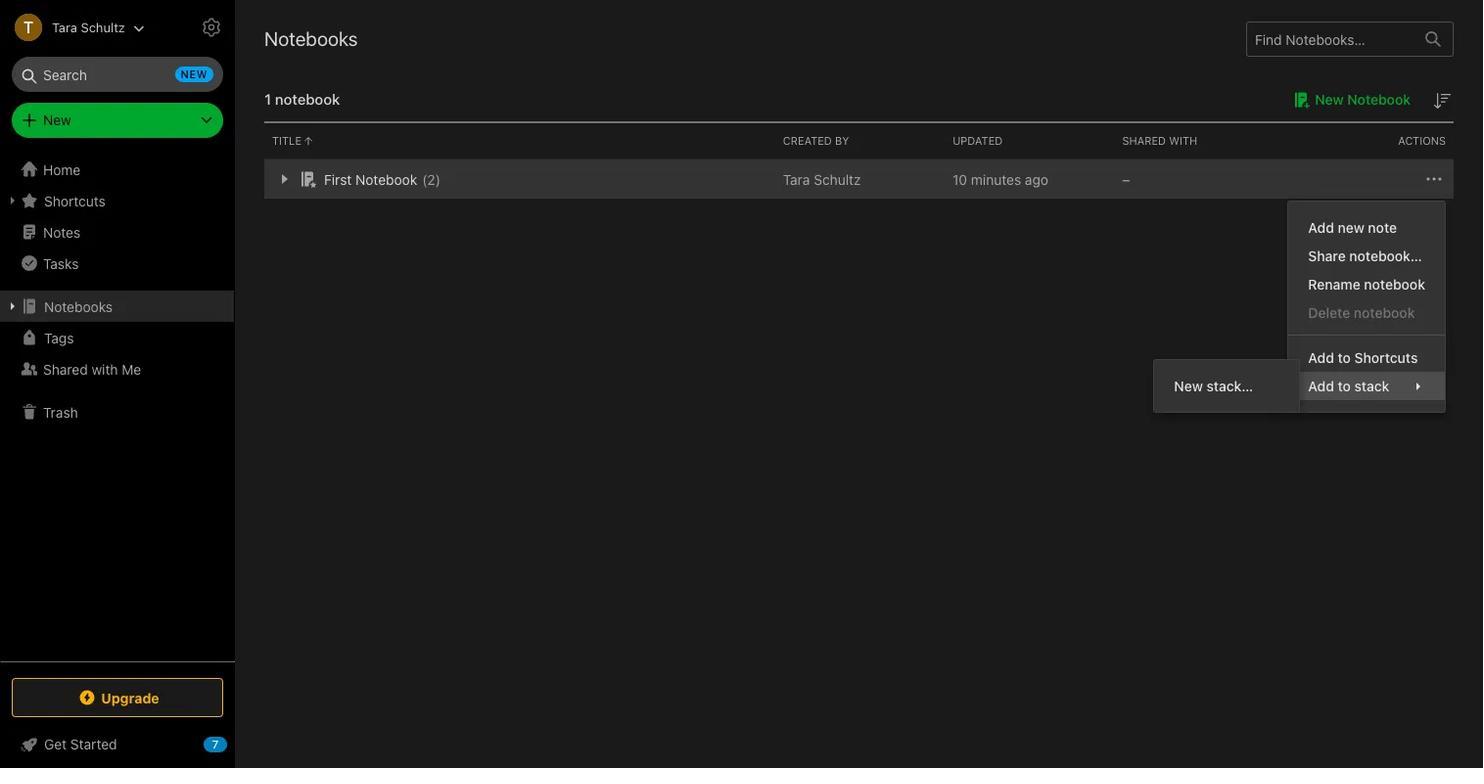 Task type: vqa. For each thing, say whether or not it's contained in the screenshot.
1st 'to' from the bottom
yes



Task type: describe. For each thing, give the bounding box(es) containing it.
7
[[212, 738, 219, 751]]

delete notebook link
[[1289, 299, 1446, 327]]

with
[[1170, 134, 1198, 147]]

schultz inside first notebook row
[[814, 171, 861, 188]]

created
[[783, 134, 832, 147]]

trash
[[43, 404, 78, 421]]

notebook for new
[[1348, 91, 1411, 108]]

tags
[[44, 330, 74, 346]]

new search field
[[25, 57, 214, 92]]

add to stack link
[[1289, 372, 1446, 401]]

row group inside notebooks element
[[264, 160, 1454, 199]]

add new note link
[[1289, 214, 1446, 242]]

tags button
[[0, 322, 234, 354]]

to for stack
[[1338, 378, 1352, 395]]

get
[[44, 737, 67, 753]]

get started
[[44, 737, 117, 753]]

with
[[92, 361, 118, 378]]

add to stack menu item
[[1289, 372, 1446, 401]]

stack…
[[1207, 378, 1253, 395]]

notes link
[[0, 216, 234, 248]]

upgrade button
[[12, 679, 223, 718]]

)
[[436, 171, 441, 188]]

new inside dropdown list menu
[[1338, 220, 1365, 236]]

More actions field
[[1423, 167, 1447, 191]]

10 minutes ago
[[953, 171, 1049, 188]]

note
[[1369, 220, 1398, 236]]

notebook for first
[[356, 171, 417, 188]]

home link
[[0, 154, 235, 185]]

actions
[[1399, 134, 1447, 147]]

new inside 'search box'
[[181, 68, 208, 80]]

notebooks link
[[0, 291, 234, 322]]

dropdown list menu
[[1289, 214, 1446, 401]]

updated
[[953, 134, 1003, 147]]

10
[[953, 171, 968, 188]]

notes
[[43, 224, 81, 240]]

first notebook ( 2 )
[[324, 171, 441, 188]]

trash link
[[0, 397, 234, 428]]

–
[[1123, 171, 1131, 188]]

shared with
[[1123, 134, 1198, 147]]

settings image
[[200, 16, 223, 39]]

share notebook… link
[[1289, 242, 1446, 270]]

tara inside first notebook row
[[783, 171, 810, 188]]

Search text field
[[25, 57, 210, 92]]

add for add to stack
[[1309, 378, 1335, 395]]

sort options image
[[1431, 89, 1454, 113]]

created by
[[783, 134, 850, 147]]

tara inside account "field"
[[52, 19, 77, 35]]

new for new
[[43, 112, 71, 128]]

add to shortcuts link
[[1289, 344, 1446, 372]]

shortcuts inside dropdown list menu
[[1355, 350, 1419, 366]]

expand notebooks image
[[5, 299, 21, 314]]

title
[[272, 134, 302, 147]]

shared with button
[[1115, 123, 1285, 159]]

actions button
[[1285, 123, 1454, 159]]

rename
[[1309, 276, 1361, 293]]

(
[[422, 171, 427, 188]]

1
[[264, 90, 271, 108]]

notebooks inside tree
[[44, 298, 113, 315]]

Find Notebooks… text field
[[1248, 23, 1414, 55]]

new for new stack…
[[1174, 378, 1203, 395]]

stack
[[1355, 378, 1390, 395]]

started
[[70, 737, 117, 753]]

schultz inside account "field"
[[81, 19, 125, 35]]

updated button
[[945, 123, 1115, 159]]

new notebook button
[[1288, 88, 1411, 112]]

add for add new note
[[1309, 220, 1335, 236]]

notebook for rename notebook
[[1365, 276, 1426, 293]]

rename notebook link
[[1289, 270, 1446, 299]]



Task type: locate. For each thing, give the bounding box(es) containing it.
me
[[122, 361, 141, 378]]

2 vertical spatial notebook
[[1354, 305, 1416, 321]]

new up the actions button
[[1316, 91, 1344, 108]]

share
[[1309, 248, 1346, 265]]

new button
[[12, 103, 223, 138]]

0 horizontal spatial tara
[[52, 19, 77, 35]]

notebooks element
[[235, 0, 1484, 769]]

Add to stack field
[[1289, 372, 1446, 401]]

shared
[[1123, 134, 1167, 147]]

ago
[[1025, 171, 1049, 188]]

1 vertical spatial to
[[1338, 378, 1352, 395]]

first notebook row
[[264, 160, 1454, 199]]

0 vertical spatial tara
[[52, 19, 77, 35]]

shared
[[43, 361, 88, 378]]

3 add from the top
[[1309, 378, 1335, 395]]

1 horizontal spatial new
[[1338, 220, 1365, 236]]

2 vertical spatial new
[[1174, 378, 1203, 395]]

1 vertical spatial notebook
[[356, 171, 417, 188]]

1 horizontal spatial schultz
[[814, 171, 861, 188]]

to up add to stack on the right of the page
[[1338, 350, 1352, 366]]

add up share at the right of the page
[[1309, 220, 1335, 236]]

0 horizontal spatial new
[[43, 112, 71, 128]]

notebook down the notebook…
[[1365, 276, 1426, 293]]

tree
[[0, 154, 235, 661]]

tara schultz down 'created by'
[[783, 171, 861, 188]]

0 horizontal spatial new
[[181, 68, 208, 80]]

home
[[43, 161, 81, 178]]

notebook…
[[1350, 248, 1423, 265]]

title button
[[264, 123, 776, 159]]

0 vertical spatial shortcuts
[[44, 192, 106, 209]]

rename notebook
[[1309, 276, 1426, 293]]

0 horizontal spatial notebooks
[[44, 298, 113, 315]]

2 vertical spatial add
[[1309, 378, 1335, 395]]

0 horizontal spatial schultz
[[81, 19, 125, 35]]

notebook for 1 notebook
[[275, 90, 340, 108]]

0 vertical spatial to
[[1338, 350, 1352, 366]]

1 horizontal spatial shortcuts
[[1355, 350, 1419, 366]]

created by button
[[776, 123, 945, 159]]

0 vertical spatial new
[[181, 68, 208, 80]]

add down add to shortcuts
[[1309, 378, 1335, 395]]

1 horizontal spatial tara
[[783, 171, 810, 188]]

1 add from the top
[[1309, 220, 1335, 236]]

notebook right "1"
[[275, 90, 340, 108]]

new
[[1316, 91, 1344, 108], [43, 112, 71, 128], [1174, 378, 1203, 395]]

1 vertical spatial new
[[43, 112, 71, 128]]

upgrade
[[101, 690, 159, 707]]

new left stack…
[[1174, 378, 1203, 395]]

0 vertical spatial new
[[1316, 91, 1344, 108]]

shortcuts button
[[0, 185, 234, 216]]

more actions image
[[1423, 168, 1447, 191]]

by
[[835, 134, 850, 147]]

to inside add to stack link
[[1338, 378, 1352, 395]]

new stack… link
[[1155, 372, 1300, 401]]

1 horizontal spatial notebooks
[[264, 27, 358, 50]]

notebook left (
[[356, 171, 417, 188]]

1 vertical spatial schultz
[[814, 171, 861, 188]]

2 add from the top
[[1309, 350, 1335, 366]]

notebook
[[1348, 91, 1411, 108], [356, 171, 417, 188]]

add up add to stack on the right of the page
[[1309, 350, 1335, 366]]

1 to from the top
[[1338, 350, 1352, 366]]

new stack…
[[1174, 378, 1253, 395]]

1 vertical spatial notebook
[[1365, 276, 1426, 293]]

1 vertical spatial shortcuts
[[1355, 350, 1419, 366]]

Help and Learning task checklist field
[[0, 730, 235, 761]]

1 horizontal spatial new
[[1174, 378, 1203, 395]]

tasks button
[[0, 248, 234, 279]]

0 horizontal spatial notebook
[[356, 171, 417, 188]]

tara schultz
[[52, 19, 125, 35], [783, 171, 861, 188]]

1 vertical spatial add
[[1309, 350, 1335, 366]]

delete notebook
[[1309, 305, 1416, 321]]

add inside menu item
[[1309, 378, 1335, 395]]

tara
[[52, 19, 77, 35], [783, 171, 810, 188]]

1 horizontal spatial tara schultz
[[783, 171, 861, 188]]

delete
[[1309, 305, 1351, 321]]

schultz up search text field
[[81, 19, 125, 35]]

new up the home
[[43, 112, 71, 128]]

0 horizontal spatial shortcuts
[[44, 192, 106, 209]]

new inside new stack… link
[[1174, 378, 1203, 395]]

0 vertical spatial notebook
[[1348, 91, 1411, 108]]

new notebook
[[1316, 91, 1411, 108]]

1 vertical spatial tara
[[783, 171, 810, 188]]

1 vertical spatial new
[[1338, 220, 1365, 236]]

add new note
[[1309, 220, 1398, 236]]

1 vertical spatial notebooks
[[44, 298, 113, 315]]

shortcuts inside button
[[44, 192, 106, 209]]

to
[[1338, 350, 1352, 366], [1338, 378, 1352, 395]]

add to stack
[[1309, 378, 1390, 395]]

Sort field
[[1431, 88, 1454, 113]]

tara schultz up search text field
[[52, 19, 125, 35]]

1 horizontal spatial notebook
[[1348, 91, 1411, 108]]

minutes
[[971, 171, 1022, 188]]

0 vertical spatial add
[[1309, 220, 1335, 236]]

add to shortcuts
[[1309, 350, 1419, 366]]

0 vertical spatial tara schultz
[[52, 19, 125, 35]]

shared with me
[[43, 361, 141, 378]]

notebook
[[275, 90, 340, 108], [1365, 276, 1426, 293], [1354, 305, 1416, 321]]

new left note
[[1338, 220, 1365, 236]]

1 vertical spatial tara schultz
[[783, 171, 861, 188]]

notebooks up the "1 notebook"
[[264, 27, 358, 50]]

0 vertical spatial notebooks
[[264, 27, 358, 50]]

new inside new notebook "button"
[[1316, 91, 1344, 108]]

schultz down the 'by'
[[814, 171, 861, 188]]

to left stack
[[1338, 378, 1352, 395]]

row group
[[264, 160, 1454, 199]]

notebook up the actions button
[[1348, 91, 1411, 108]]

tara down created
[[783, 171, 810, 188]]

first
[[324, 171, 352, 188]]

notebook inside row
[[356, 171, 417, 188]]

tara schultz inside first notebook row
[[783, 171, 861, 188]]

Account field
[[0, 8, 145, 47]]

notebooks
[[264, 27, 358, 50], [44, 298, 113, 315]]

tasks
[[43, 255, 79, 272]]

schultz
[[81, 19, 125, 35], [814, 171, 861, 188]]

add for add to shortcuts
[[1309, 350, 1335, 366]]

new for new notebook
[[1316, 91, 1344, 108]]

2
[[427, 171, 436, 188]]

2 horizontal spatial new
[[1316, 91, 1344, 108]]

shortcuts up stack
[[1355, 350, 1419, 366]]

shared with me link
[[0, 354, 234, 385]]

0 horizontal spatial tara schultz
[[52, 19, 125, 35]]

to for shortcuts
[[1338, 350, 1352, 366]]

shortcuts down the home
[[44, 192, 106, 209]]

click to collapse image
[[228, 733, 242, 756]]

shortcuts
[[44, 192, 106, 209], [1355, 350, 1419, 366]]

add
[[1309, 220, 1335, 236], [1309, 350, 1335, 366], [1309, 378, 1335, 395]]

share notebook…
[[1309, 248, 1423, 265]]

notebooks up tags
[[44, 298, 113, 315]]

0 vertical spatial notebook
[[275, 90, 340, 108]]

row group containing first notebook
[[264, 160, 1454, 199]]

tara schultz inside account "field"
[[52, 19, 125, 35]]

notebook down "rename notebook"
[[1354, 305, 1416, 321]]

notebook for delete notebook
[[1354, 305, 1416, 321]]

tara up search text field
[[52, 19, 77, 35]]

to inside add to shortcuts link
[[1338, 350, 1352, 366]]

arrow image
[[272, 167, 296, 191]]

1 notebook
[[264, 90, 340, 108]]

tree containing home
[[0, 154, 235, 661]]

0 vertical spatial schultz
[[81, 19, 125, 35]]

new
[[181, 68, 208, 80], [1338, 220, 1365, 236]]

notebook inside "button"
[[1348, 91, 1411, 108]]

new down 'settings' image in the left top of the page
[[181, 68, 208, 80]]

new inside new popup button
[[43, 112, 71, 128]]

2 to from the top
[[1338, 378, 1352, 395]]

notebook inside "link"
[[1365, 276, 1426, 293]]



